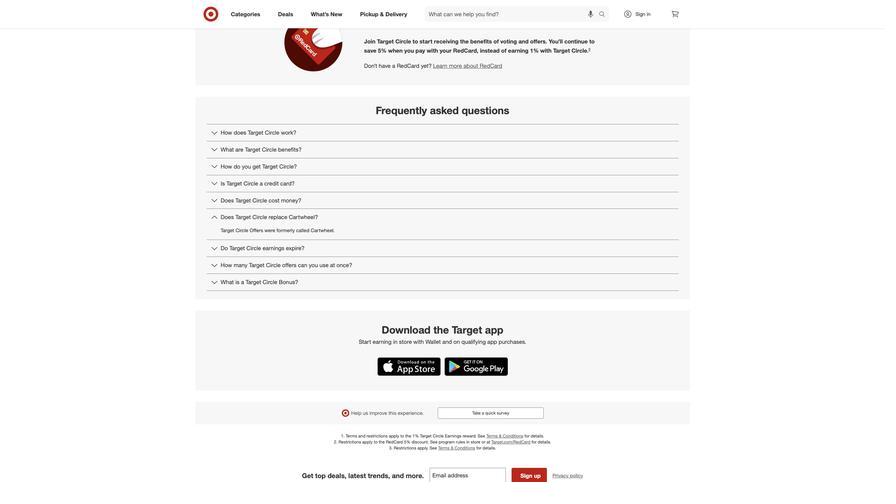 Task type: locate. For each thing, give the bounding box(es) containing it.
how does target circle work? button
[[207, 125, 679, 141]]

1 vertical spatial app
[[488, 338, 498, 345]]

terms & conditions link up target.com/redcard link on the right
[[487, 433, 524, 439]]

pickup & delivery link
[[354, 6, 416, 22]]

does
[[221, 197, 234, 204], [221, 214, 234, 221]]

0 vertical spatial in
[[647, 11, 651, 17]]

1% down offers.
[[531, 47, 539, 54]]

0 vertical spatial you
[[405, 47, 414, 54]]

earnings
[[263, 245, 285, 252]]

us
[[363, 410, 368, 416]]

for up target.com/redcard link on the right
[[525, 433, 530, 439]]

you right the do
[[242, 163, 251, 170]]

store down download
[[399, 338, 412, 345]]

target
[[377, 38, 394, 45], [554, 47, 570, 54], [248, 129, 264, 136], [245, 146, 261, 153], [262, 163, 278, 170], [227, 180, 242, 187], [236, 197, 251, 204], [236, 214, 251, 221], [221, 228, 234, 234], [230, 245, 245, 252], [249, 262, 265, 269], [246, 279, 261, 286], [452, 324, 483, 336], [420, 433, 432, 439]]

redcard inside 1. terms and restrictions apply to the 1% target circle earnings reward. see terms & conditions for details. 2. restrictions apply to the redcard 5% discount. see program rules in store or at target.com/redcard for details. 3. restrictions apply. see terms & conditions for details.
[[386, 440, 403, 445]]

circle up when
[[396, 38, 411, 45]]

conditions down rules
[[455, 446, 476, 451]]

do
[[221, 245, 228, 252]]

& down program
[[451, 446, 454, 451]]

details.
[[531, 433, 545, 439], [538, 440, 552, 445], [483, 446, 496, 451]]

of down voting
[[502, 47, 507, 54]]

circle left offers
[[236, 228, 249, 234]]

how inside dropdown button
[[221, 262, 232, 269]]

categories
[[231, 10, 261, 18]]

circle down offers
[[247, 245, 261, 252]]

1 does from the top
[[221, 197, 234, 204]]

how
[[221, 129, 232, 136], [221, 163, 232, 170], [221, 262, 232, 269]]

2 does from the top
[[221, 214, 234, 221]]

0 horizontal spatial at
[[330, 262, 335, 269]]

to down restrictions
[[374, 440, 378, 445]]

have
[[364, 18, 389, 30]]

the down experience.
[[406, 433, 412, 439]]

up
[[534, 473, 541, 480]]

0 horizontal spatial 5%
[[378, 47, 387, 54]]

circle inside dropdown button
[[253, 214, 267, 221]]

0 horizontal spatial sign
[[521, 473, 533, 480]]

3 how from the top
[[221, 262, 232, 269]]

1 vertical spatial sign
[[521, 473, 533, 480]]

0 vertical spatial apply
[[389, 433, 400, 439]]

target right is
[[246, 279, 261, 286]]

0 horizontal spatial in
[[393, 338, 398, 345]]

does for does target circle replace cartwheel?
[[221, 214, 234, 221]]

target down you'll
[[554, 47, 570, 54]]

1 horizontal spatial terms & conditions link
[[487, 433, 524, 439]]

for down reward.
[[477, 446, 482, 451]]

target right many
[[249, 262, 265, 269]]

0 vertical spatial 1%
[[531, 47, 539, 54]]

more
[[449, 62, 462, 69]]

you inside join target circle to start receiving the benefits of voting and offers. you'll continue to save 5% when you pay with your redcard, instead of earning 1% with target circle.
[[405, 47, 414, 54]]

conditions up target.com/redcard link on the right
[[503, 433, 524, 439]]

trends,
[[368, 472, 390, 480]]

a right is
[[241, 279, 244, 286]]

apply.
[[418, 446, 429, 451]]

None text field
[[430, 468, 506, 482]]

redcard up 3.
[[386, 440, 403, 445]]

apply up 3.
[[389, 433, 400, 439]]

1 horizontal spatial with
[[427, 47, 439, 54]]

take a quick survey button
[[438, 408, 544, 419]]

benefits?
[[278, 146, 302, 153]]

what's new link
[[305, 6, 352, 22]]

and inside download the target app start earning in store with wallet and on qualifying app purchases.
[[443, 338, 452, 345]]

5%
[[378, 47, 387, 54], [404, 440, 411, 445]]

0 vertical spatial 5%
[[378, 47, 387, 54]]

the up wallet
[[434, 324, 449, 336]]

&
[[380, 10, 384, 18], [499, 433, 502, 439], [451, 446, 454, 451]]

0 horizontal spatial terms
[[346, 433, 357, 439]]

1 vertical spatial you
[[242, 163, 251, 170]]

what left is
[[221, 279, 234, 286]]

discount.
[[412, 440, 429, 445]]

how do you get target circle?
[[221, 163, 297, 170]]

does inside dropdown button
[[221, 214, 234, 221]]

of
[[494, 38, 499, 45], [502, 47, 507, 54]]

how does target circle work?
[[221, 129, 297, 136]]

of up instead
[[494, 38, 499, 45]]

1 horizontal spatial for
[[525, 433, 530, 439]]

circle left "offers"
[[266, 262, 281, 269]]

you left pay
[[405, 47, 414, 54]]

& up have on the left top
[[380, 10, 384, 18]]

0 vertical spatial terms & conditions link
[[487, 433, 524, 439]]

1 horizontal spatial 5%
[[404, 440, 411, 445]]

to up 2 link
[[590, 38, 595, 45]]

credit
[[265, 180, 279, 187]]

target up discount.
[[420, 433, 432, 439]]

2 horizontal spatial you
[[405, 47, 414, 54]]

2 how from the top
[[221, 163, 232, 170]]

0 horizontal spatial for
[[477, 446, 482, 451]]

0 vertical spatial earning
[[509, 47, 529, 54]]

rules
[[456, 440, 466, 445]]

0 vertical spatial at
[[330, 262, 335, 269]]

how for how do you get target circle?
[[221, 163, 232, 170]]

1 vertical spatial what
[[221, 279, 234, 286]]

does target circle replace cartwheel?
[[221, 214, 318, 221]]

2 vertical spatial how
[[221, 262, 232, 269]]

store left or
[[471, 440, 481, 445]]

restrictions
[[339, 440, 361, 445], [394, 446, 417, 451]]

and left restrictions
[[359, 433, 366, 439]]

restrictions down 1.
[[339, 440, 361, 445]]

circle left cost
[[253, 197, 267, 204]]

target right get
[[262, 163, 278, 170]]

learn
[[433, 62, 448, 69]]

0 vertical spatial does
[[221, 197, 234, 204]]

5% right save
[[378, 47, 387, 54]]

terms & conditions link for 3. restrictions apply. see
[[439, 446, 476, 451]]

1 vertical spatial store
[[471, 440, 481, 445]]

0 horizontal spatial you
[[242, 163, 251, 170]]

app right qualifying
[[488, 338, 498, 345]]

5% inside join target circle to start receiving the benefits of voting and offers. you'll continue to save 5% when you pay with your redcard, instead of earning 1% with target circle.
[[378, 47, 387, 54]]

a
[[392, 18, 397, 30], [393, 62, 396, 69], [260, 180, 263, 187], [241, 279, 244, 286], [482, 410, 485, 416]]

1% up discount.
[[413, 433, 419, 439]]

0 vertical spatial how
[[221, 129, 232, 136]]

how left the do
[[221, 163, 232, 170]]

earning down voting
[[509, 47, 529, 54]]

does target circle cost money? button
[[207, 192, 679, 209]]

circle up program
[[433, 433, 444, 439]]

1% inside join target circle to start receiving the benefits of voting and offers. you'll continue to save 5% when you pay with your redcard, instead of earning 1% with target circle.
[[531, 47, 539, 54]]

0 vertical spatial what
[[221, 146, 234, 153]]

1 horizontal spatial restrictions
[[394, 446, 417, 451]]

1 vertical spatial how
[[221, 163, 232, 170]]

and left on
[[443, 338, 452, 345]]

1 horizontal spatial of
[[502, 47, 507, 54]]

latest
[[349, 472, 366, 480]]

app up purchases. at right bottom
[[485, 324, 504, 336]]

how left does at the top left
[[221, 129, 232, 136]]

1 how from the top
[[221, 129, 232, 136]]

does inside dropdown button
[[221, 197, 234, 204]]

0 horizontal spatial &
[[380, 10, 384, 18]]

a right take
[[482, 410, 485, 416]]

2 vertical spatial see
[[430, 446, 437, 451]]

what is a target circle bonus? button
[[207, 274, 679, 291]]

at right or
[[487, 440, 491, 445]]

0 horizontal spatial conditions
[[455, 446, 476, 451]]

sign inside 'button'
[[521, 473, 533, 480]]

1 vertical spatial see
[[431, 440, 438, 445]]

0 horizontal spatial 1%
[[413, 433, 419, 439]]

how for how does target circle work?
[[221, 129, 232, 136]]

2 vertical spatial &
[[451, 446, 454, 451]]

1 vertical spatial restrictions
[[394, 446, 417, 451]]

with down start
[[427, 47, 439, 54]]

at right use
[[330, 262, 335, 269]]

the up redcard,
[[461, 38, 469, 45]]

2 vertical spatial details.
[[483, 446, 496, 451]]

2 horizontal spatial &
[[499, 433, 502, 439]]

start
[[420, 38, 433, 45]]

0 horizontal spatial store
[[399, 338, 412, 345]]

restrictions right 3.
[[394, 446, 417, 451]]

circle?
[[280, 163, 297, 170]]

on
[[454, 338, 460, 345]]

at inside 1. terms and restrictions apply to the 1% target circle earnings reward. see terms & conditions for details. 2. restrictions apply to the redcard 5% discount. see program rules in store or at target.com/redcard for details. 3. restrictions apply. see terms & conditions for details.
[[487, 440, 491, 445]]

deals link
[[272, 6, 302, 22]]

apply down restrictions
[[363, 440, 373, 445]]

1 horizontal spatial 1%
[[531, 47, 539, 54]]

1 horizontal spatial in
[[467, 440, 470, 445]]

what is a target circle bonus?
[[221, 279, 298, 286]]

terms right 1.
[[346, 433, 357, 439]]

0 vertical spatial store
[[399, 338, 412, 345]]

search button
[[596, 6, 613, 23]]

1 horizontal spatial at
[[487, 440, 491, 445]]

redcard
[[397, 62, 420, 69], [480, 62, 503, 69], [386, 440, 403, 445]]

target right 'are'
[[245, 146, 261, 153]]

download on the appstore image
[[378, 357, 441, 376]]

the inside download the target app start earning in store with wallet and on qualifying app purchases.
[[434, 324, 449, 336]]

how left many
[[221, 262, 232, 269]]

3.
[[389, 446, 393, 451]]

2 vertical spatial in
[[467, 440, 470, 445]]

0 vertical spatial details.
[[531, 433, 545, 439]]

1 vertical spatial earning
[[373, 338, 392, 345]]

you'll
[[549, 38, 563, 45]]

1 horizontal spatial you
[[309, 262, 318, 269]]

target up qualifying
[[452, 324, 483, 336]]

1 vertical spatial of
[[502, 47, 507, 54]]

a inside button
[[482, 410, 485, 416]]

1 horizontal spatial conditions
[[503, 433, 524, 439]]

see right apply.
[[430, 446, 437, 451]]

target inside download the target app start earning in store with wallet and on qualifying app purchases.
[[452, 324, 483, 336]]

0 horizontal spatial restrictions
[[339, 440, 361, 445]]

target inside "dropdown button"
[[230, 245, 245, 252]]

in inside download the target app start earning in store with wallet and on qualifying app purchases.
[[393, 338, 398, 345]]

at
[[330, 262, 335, 269], [487, 440, 491, 445]]

see up or
[[478, 433, 486, 439]]

2 vertical spatial for
[[477, 446, 482, 451]]

2 horizontal spatial in
[[647, 11, 651, 17]]

take a quick survey
[[473, 410, 510, 416]]

circle left work?
[[265, 129, 280, 136]]

1 horizontal spatial sign
[[636, 11, 646, 17]]

for right target.com/redcard
[[532, 440, 537, 445]]

what left 'are'
[[221, 146, 234, 153]]

card?
[[281, 180, 295, 187]]

0 vertical spatial conditions
[[503, 433, 524, 439]]

0 vertical spatial app
[[485, 324, 504, 336]]

earnings
[[445, 433, 462, 439]]

see
[[478, 433, 486, 439], [431, 440, 438, 445], [430, 446, 437, 451]]

0 vertical spatial for
[[525, 433, 530, 439]]

does up do on the left bottom
[[221, 214, 234, 221]]

circle inside 1. terms and restrictions apply to the 1% target circle earnings reward. see terms & conditions for details. 2. restrictions apply to the redcard 5% discount. see program rules in store or at target.com/redcard for details. 3. restrictions apply. see terms & conditions for details.
[[433, 433, 444, 439]]

offers
[[282, 262, 297, 269]]

does down 'is'
[[221, 197, 234, 204]]

get
[[302, 472, 314, 480]]

1 vertical spatial 1%
[[413, 433, 419, 439]]

1 vertical spatial terms & conditions link
[[439, 446, 476, 451]]

target up offers
[[236, 214, 251, 221]]

0 horizontal spatial earning
[[373, 338, 392, 345]]

offers.
[[531, 38, 548, 45]]

5% left discount.
[[404, 440, 411, 445]]

circle up offers
[[253, 214, 267, 221]]

0 horizontal spatial with
[[414, 338, 424, 345]]

see left program
[[431, 440, 438, 445]]

does target circle cost money?
[[221, 197, 302, 204]]

1 vertical spatial does
[[221, 214, 234, 221]]

1 vertical spatial in
[[393, 338, 398, 345]]

help
[[352, 410, 362, 416]]

1 horizontal spatial &
[[451, 446, 454, 451]]

sign in
[[636, 11, 651, 17]]

don't
[[364, 62, 378, 69]]

with down offers.
[[541, 47, 552, 54]]

2 what from the top
[[221, 279, 234, 286]]

earning right "start"
[[373, 338, 392, 345]]

target right do on the left bottom
[[230, 245, 245, 252]]

1 vertical spatial for
[[532, 440, 537, 445]]

continue
[[565, 38, 588, 45]]

2 vertical spatial you
[[309, 262, 318, 269]]

2 horizontal spatial with
[[541, 47, 552, 54]]

terms & conditions link down rules
[[439, 446, 476, 451]]

a down delivery
[[392, 18, 397, 30]]

terms down program
[[439, 446, 450, 451]]

terms
[[346, 433, 357, 439], [487, 433, 498, 439], [439, 446, 450, 451]]

1 vertical spatial 5%
[[404, 440, 411, 445]]

1 horizontal spatial store
[[471, 440, 481, 445]]

experience.
[[398, 410, 424, 416]]

were
[[265, 228, 275, 234]]

many
[[234, 262, 248, 269]]

target inside dropdown button
[[236, 214, 251, 221]]

start
[[359, 338, 371, 345]]

0 vertical spatial sign
[[636, 11, 646, 17]]

1 what from the top
[[221, 146, 234, 153]]

terms up target.com/redcard
[[487, 433, 498, 439]]

circle up how do you get target circle?
[[262, 146, 277, 153]]

target right does at the top left
[[248, 129, 264, 136]]

cartwheel.
[[311, 228, 335, 234]]

1 horizontal spatial earning
[[509, 47, 529, 54]]

called
[[296, 228, 310, 234]]

more.
[[406, 472, 424, 480]]

about
[[464, 62, 479, 69]]

you left use
[[309, 262, 318, 269]]

with left wallet
[[414, 338, 424, 345]]

target down 'is target circle a credit card?'
[[236, 197, 251, 204]]

0 horizontal spatial terms & conditions link
[[439, 446, 476, 451]]

search
[[596, 11, 613, 18]]

target right 'is'
[[227, 180, 242, 187]]

does target circle replace cartwheel? button
[[207, 209, 679, 226]]

1 vertical spatial &
[[499, 433, 502, 439]]

0 vertical spatial &
[[380, 10, 384, 18]]

and right voting
[[519, 38, 529, 45]]

0 horizontal spatial apply
[[363, 440, 373, 445]]

1 vertical spatial at
[[487, 440, 491, 445]]

the
[[461, 38, 469, 45], [434, 324, 449, 336], [406, 433, 412, 439], [379, 440, 385, 445]]

earning inside join target circle to start receiving the benefits of voting and offers. you'll continue to save 5% when you pay with your redcard, instead of earning 1% with target circle.
[[509, 47, 529, 54]]

store inside 1. terms and restrictions apply to the 1% target circle earnings reward. see terms & conditions for details. 2. restrictions apply to the redcard 5% discount. see program rules in store or at target.com/redcard for details. 3. restrictions apply. see terms & conditions for details.
[[471, 440, 481, 445]]

1 horizontal spatial terms
[[439, 446, 450, 451]]

0 horizontal spatial of
[[494, 38, 499, 45]]

& up target.com/redcard link on the right
[[499, 433, 502, 439]]

frequently asked questions
[[376, 104, 510, 117]]

top
[[315, 472, 326, 480]]



Task type: vqa. For each thing, say whether or not it's contained in the screenshot.
Target in DOWNLOAD THE TARGET APP START EARNING IN STORE WITH WALLET AND ON QUALIFYING APP PURCHASES.
yes



Task type: describe. For each thing, give the bounding box(es) containing it.
how for how many target circle offers can you use at once?
[[221, 262, 232, 269]]

2 link
[[589, 47, 591, 51]]

redcard,
[[454, 47, 479, 54]]

pickup & delivery
[[360, 10, 408, 18]]

delivery
[[386, 10, 408, 18]]

help us improve this experience.
[[352, 410, 424, 416]]

frequently
[[376, 104, 427, 117]]

have
[[379, 62, 391, 69]]

can
[[298, 262, 308, 269]]

what for what are target circle benefits?
[[221, 146, 234, 153]]

does
[[234, 129, 246, 136]]

privacy policy link
[[553, 473, 584, 480]]

instead
[[480, 47, 500, 54]]

1 vertical spatial conditions
[[455, 446, 476, 451]]

2 horizontal spatial terms
[[487, 433, 498, 439]]

survey
[[497, 410, 510, 416]]

do target circle earnings expire? button
[[207, 240, 679, 257]]

circle down get
[[244, 180, 258, 187]]

benefits
[[471, 38, 492, 45]]

sign up
[[521, 473, 541, 480]]

at inside dropdown button
[[330, 262, 335, 269]]

does for does target circle cost money?
[[221, 197, 234, 204]]

use
[[320, 262, 329, 269]]

what's new
[[311, 10, 343, 18]]

don't have a redcard yet? learn more about redcard
[[364, 62, 503, 69]]

target inside 1. terms and restrictions apply to the 1% target circle earnings reward. see terms & conditions for details. 2. restrictions apply to the redcard 5% discount. see program rules in store or at target.com/redcard for details. 3. restrictions apply. see terms & conditions for details.
[[420, 433, 432, 439]]

get it on google play image
[[445, 357, 508, 376]]

have a redcard™?
[[364, 18, 455, 30]]

how many target circle offers can you use at once? button
[[207, 257, 679, 274]]

save
[[364, 47, 377, 54]]

deals
[[278, 10, 293, 18]]

how many target circle offers can you use at once?
[[221, 262, 353, 269]]

download the target app start earning in store with wallet and on qualifying app purchases.
[[359, 324, 527, 345]]

the down restrictions
[[379, 440, 385, 445]]

pickup
[[360, 10, 379, 18]]

when
[[388, 47, 403, 54]]

pay
[[416, 47, 426, 54]]

you inside dropdown button
[[309, 262, 318, 269]]

redcard down instead
[[480, 62, 503, 69]]

to down experience.
[[401, 433, 404, 439]]

questions
[[462, 104, 510, 117]]

earning inside download the target app start earning in store with wallet and on qualifying app purchases.
[[373, 338, 392, 345]]

is target circle a credit card?
[[221, 180, 295, 187]]

join target circle to start receiving the benefits of voting and offers. you'll continue to save 5% when you pay with your redcard, instead of earning 1% with target circle.
[[364, 38, 595, 54]]

1 vertical spatial details.
[[538, 440, 552, 445]]

to up pay
[[413, 38, 418, 45]]

work?
[[281, 129, 297, 136]]

1 horizontal spatial apply
[[389, 433, 400, 439]]

get top deals, latest trends, and more.
[[302, 472, 424, 480]]

the inside join target circle to start receiving the benefits of voting and offers. you'll continue to save 5% when you pay with your redcard, instead of earning 1% with target circle.
[[461, 38, 469, 45]]

is target circle a credit card? button
[[207, 175, 679, 192]]

formerly
[[277, 228, 295, 234]]

What can we help you find? suggestions appear below search field
[[425, 6, 601, 22]]

your
[[440, 47, 452, 54]]

get
[[253, 163, 261, 170]]

sign for sign in
[[636, 11, 646, 17]]

2
[[589, 47, 591, 51]]

yet?
[[421, 62, 432, 69]]

money?
[[281, 197, 302, 204]]

0 vertical spatial of
[[494, 38, 499, 45]]

policy
[[570, 473, 584, 479]]

how do you get target circle? button
[[207, 158, 679, 175]]

do target circle earnings expire?
[[221, 245, 305, 252]]

terms & conditions link for 1. terms and restrictions apply to the 1% target circle earnings reward. see
[[487, 433, 524, 439]]

with inside download the target app start earning in store with wallet and on qualifying app purchases.
[[414, 338, 424, 345]]

and inside join target circle to start receiving the benefits of voting and offers. you'll continue to save 5% when you pay with your redcard, instead of earning 1% with target circle.
[[519, 38, 529, 45]]

a left credit at the top of page
[[260, 180, 263, 187]]

1% inside 1. terms and restrictions apply to the 1% target circle earnings reward. see terms & conditions for details. 2. restrictions apply to the redcard 5% discount. see program rules in store or at target.com/redcard for details. 3. restrictions apply. see terms & conditions for details.
[[413, 433, 419, 439]]

redcard left yet?
[[397, 62, 420, 69]]

download
[[382, 324, 431, 336]]

voting
[[501, 38, 517, 45]]

circle left the bonus? at the left
[[263, 279, 278, 286]]

5% inside 1. terms and restrictions apply to the 1% target circle earnings reward. see terms & conditions for details. 2. restrictions apply to the redcard 5% discount. see program rules in store or at target.com/redcard for details. 3. restrictions apply. see terms & conditions for details.
[[404, 440, 411, 445]]

improve
[[370, 410, 387, 416]]

you inside dropdown button
[[242, 163, 251, 170]]

what are target circle benefits? button
[[207, 141, 679, 158]]

categories link
[[225, 6, 269, 22]]

2 horizontal spatial for
[[532, 440, 537, 445]]

store inside download the target app start earning in store with wallet and on qualifying app purchases.
[[399, 338, 412, 345]]

is
[[221, 180, 225, 187]]

target.com/redcard
[[492, 440, 531, 445]]

purchases.
[[499, 338, 527, 345]]

1 vertical spatial apply
[[363, 440, 373, 445]]

in inside 1. terms and restrictions apply to the 1% target circle earnings reward. see terms & conditions for details. 2. restrictions apply to the redcard 5% discount. see program rules in store or at target.com/redcard for details. 3. restrictions apply. see terms & conditions for details.
[[467, 440, 470, 445]]

a right have
[[393, 62, 396, 69]]

privacy
[[553, 473, 569, 479]]

join
[[364, 38, 376, 45]]

cost
[[269, 197, 280, 204]]

reward.
[[463, 433, 477, 439]]

0 vertical spatial see
[[478, 433, 486, 439]]

new
[[331, 10, 343, 18]]

learn more about redcard link
[[433, 62, 503, 70]]

circle inside join target circle to start receiving the benefits of voting and offers. you'll continue to save 5% when you pay with your redcard, instead of earning 1% with target circle.
[[396, 38, 411, 45]]

program
[[439, 440, 455, 445]]

target up when
[[377, 38, 394, 45]]

sign up button
[[512, 468, 547, 482]]

bonus?
[[279, 279, 298, 286]]

cartwheel?
[[289, 214, 318, 221]]

replace
[[269, 214, 288, 221]]

redcard™?
[[400, 18, 455, 30]]

offers
[[250, 228, 263, 234]]

2.
[[334, 440, 338, 445]]

deals,
[[328, 472, 347, 480]]

target.com/redcard link
[[492, 440, 531, 445]]

sign for sign up
[[521, 473, 533, 480]]

and left more.
[[392, 472, 404, 480]]

wallet
[[426, 338, 441, 345]]

target circle offers were formerly called cartwheel.
[[221, 228, 335, 234]]

circle inside "dropdown button"
[[247, 245, 261, 252]]

take
[[473, 410, 481, 416]]

and inside 1. terms and restrictions apply to the 1% target circle earnings reward. see terms & conditions for details. 2. restrictions apply to the redcard 5% discount. see program rules in store or at target.com/redcard for details. 3. restrictions apply. see terms & conditions for details.
[[359, 433, 366, 439]]

what for what is a target circle bonus?
[[221, 279, 234, 286]]

target up do on the left bottom
[[221, 228, 234, 234]]

sign in link
[[618, 6, 662, 22]]

are
[[236, 146, 244, 153]]

0 vertical spatial restrictions
[[339, 440, 361, 445]]

privacy policy
[[553, 473, 584, 479]]



